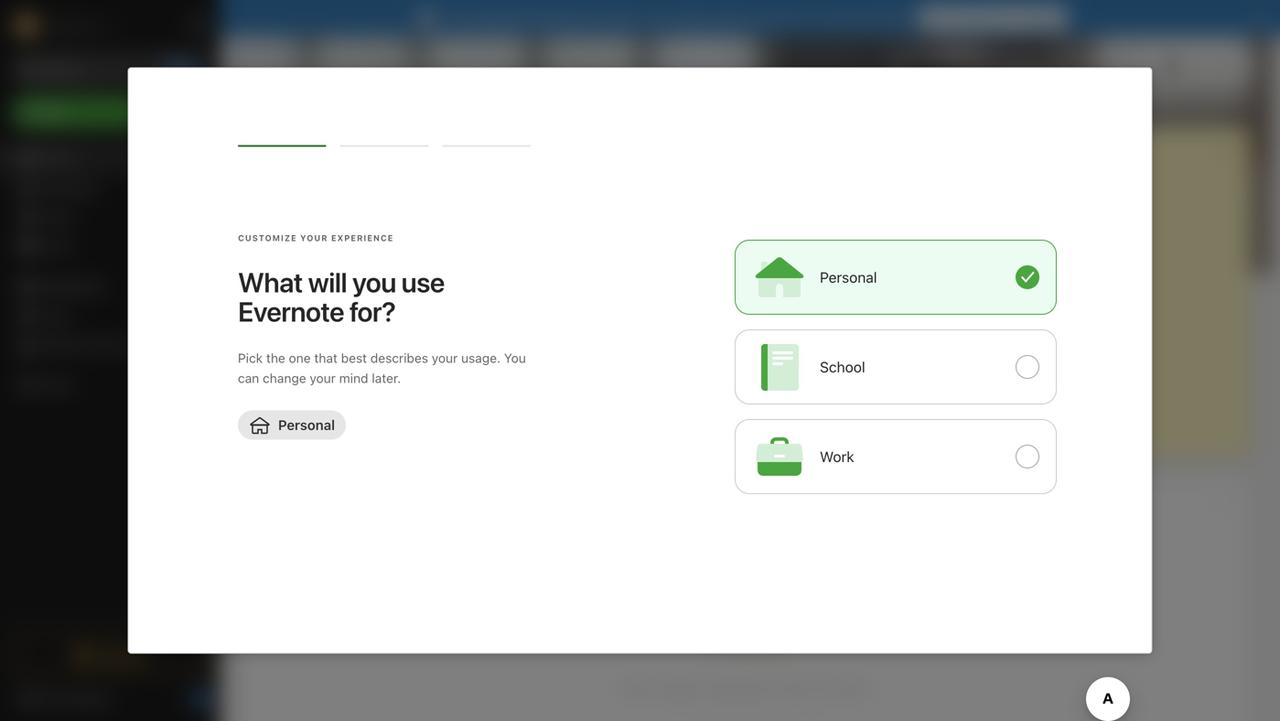 Task type: vqa. For each thing, say whether or not it's contained in the screenshot.
the Evernote to the top
yes



Task type: describe. For each thing, give the bounding box(es) containing it.
experience
[[331, 233, 394, 243]]

me
[[114, 337, 132, 352]]

it
[[955, 11, 964, 26]]

home link
[[0, 144, 220, 173]]

tasks button
[[0, 231, 219, 261]]

trash link
[[0, 371, 219, 400]]

describes
[[370, 351, 428, 366]]

can
[[238, 371, 259, 386]]

cancel
[[816, 11, 856, 26]]

tags button
[[0, 301, 219, 330]]

will
[[308, 266, 347, 298]]

create new note button
[[257, 207, 414, 443]]

devices.
[[763, 11, 812, 26]]

best
[[341, 351, 367, 366]]

days
[[1026, 11, 1055, 26]]

all
[[717, 11, 730, 26]]

save
[[621, 679, 653, 697]]

save useful information from the web.
[[621, 679, 872, 697]]

customize
[[1183, 58, 1243, 72]]

shortcuts button
[[0, 173, 219, 202]]

upgrade
[[95, 648, 149, 663]]

2 tab from the top
[[256, 523, 316, 542]]

home
[[40, 151, 75, 166]]

pick the one that best describes your usage. you can change your mind later.
[[238, 351, 526, 386]]

for for 7
[[995, 11, 1012, 26]]

7
[[1016, 11, 1023, 26]]

1 tab from the top
[[256, 172, 297, 190]]

you
[[504, 351, 526, 366]]

thursday,
[[950, 59, 1011, 72]]

try evernote personal for free: sync across all your devices. cancel anytime.
[[449, 11, 910, 26]]

anytime.
[[860, 11, 910, 26]]

get it free for 7 days
[[930, 11, 1055, 26]]

14,
[[1077, 59, 1092, 72]]

1 horizontal spatial evernote
[[472, 11, 525, 26]]

web.
[[840, 679, 872, 697]]

customize your experience
[[238, 233, 394, 243]]

personal inside button
[[820, 268, 877, 286]]

try
[[449, 11, 468, 26]]

the inside pick the one that best describes your usage. you can change your mind later.
[[266, 351, 285, 366]]

2 vertical spatial your
[[310, 371, 336, 386]]

tree containing home
[[0, 144, 220, 620]]

0
[[198, 693, 205, 705]]

school button
[[735, 329, 1057, 404]]

that
[[314, 351, 338, 366]]

with
[[86, 337, 110, 352]]

work button
[[735, 419, 1057, 494]]

afternoon,
[[290, 55, 372, 76]]

good
[[242, 55, 286, 76]]

you
[[352, 266, 396, 298]]

use
[[401, 266, 445, 298]]

notes inside notes button
[[256, 144, 299, 159]]

create new note
[[284, 339, 387, 356]]

0 vertical spatial your
[[734, 11, 760, 26]]

later.
[[372, 371, 401, 386]]

from
[[780, 679, 811, 697]]

across
[[675, 11, 714, 26]]

thursday, december 14, 2023
[[950, 59, 1122, 72]]



Task type: locate. For each thing, give the bounding box(es) containing it.
0 horizontal spatial personal
[[278, 417, 335, 433]]

get it free for 7 days button
[[919, 6, 1066, 30]]

started
[[66, 691, 109, 706]]

1 vertical spatial notes
[[40, 209, 75, 224]]

get inside button
[[930, 11, 952, 26]]

your left usage.
[[432, 351, 458, 366]]

for left 7
[[995, 11, 1012, 26]]

tags
[[41, 308, 69, 323]]

the up change
[[266, 351, 285, 366]]

noah!
[[376, 55, 424, 76]]

what will you use evernote for?
[[238, 266, 445, 328]]

2 horizontal spatial personal
[[820, 268, 877, 286]]

pick
[[238, 351, 263, 366]]

0 vertical spatial the
[[266, 351, 285, 366]]

personal
[[529, 11, 581, 26], [820, 268, 877, 286], [278, 417, 335, 433]]

1 vertical spatial the
[[815, 679, 836, 697]]

change
[[263, 371, 306, 386]]

get for get it free for 7 days
[[930, 11, 952, 26]]

evernote up create
[[238, 295, 344, 328]]

information
[[701, 679, 776, 697]]

0 horizontal spatial the
[[266, 351, 285, 366]]

2 horizontal spatial your
[[734, 11, 760, 26]]

school
[[820, 358, 865, 375]]

1 horizontal spatial your
[[432, 351, 458, 366]]

the
[[266, 351, 285, 366], [815, 679, 836, 697]]

1 vertical spatial evernote
[[238, 295, 344, 328]]

usage.
[[461, 351, 501, 366]]

free
[[967, 11, 992, 26]]

evernote inside "what will you use evernote for?"
[[238, 295, 344, 328]]

1 vertical spatial your
[[432, 351, 458, 366]]

Start writing… text field
[[945, 173, 1249, 440]]

0 vertical spatial evernote
[[472, 11, 525, 26]]

personal left free:
[[529, 11, 581, 26]]

your down that
[[310, 371, 336, 386]]

for left free:
[[585, 11, 602, 26]]

notes inside notes 'link'
[[40, 209, 75, 224]]

0 horizontal spatial evernote
[[238, 295, 344, 328]]

free:
[[605, 11, 636, 26]]

mind
[[339, 371, 368, 386]]

0 horizontal spatial for
[[585, 11, 602, 26]]

2 for from the left
[[995, 11, 1012, 26]]

notes button
[[253, 141, 321, 163]]

2 vertical spatial personal
[[278, 417, 335, 433]]

for for free:
[[585, 11, 602, 26]]

1 for from the left
[[585, 11, 602, 26]]

shared with me link
[[0, 330, 219, 360]]

0 vertical spatial personal
[[529, 11, 581, 26]]

good afternoon, noah!
[[242, 55, 424, 76]]

0 horizontal spatial notes
[[40, 209, 75, 224]]

personal button
[[735, 240, 1057, 315]]

None search field
[[24, 53, 196, 86]]

your
[[734, 11, 760, 26], [432, 351, 458, 366], [310, 371, 336, 386]]

shortcuts
[[41, 180, 99, 195]]

get
[[930, 11, 952, 26], [41, 691, 62, 706]]

your right all
[[734, 11, 760, 26]]

create
[[284, 339, 326, 356]]

customize
[[238, 233, 297, 243]]

your
[[300, 233, 328, 243]]

for?
[[349, 295, 396, 328]]

expand notebooks image
[[5, 279, 19, 294]]

notes link
[[0, 202, 219, 231]]

shared
[[40, 337, 82, 352]]

get for get started
[[41, 691, 62, 706]]

notebooks link
[[0, 272, 219, 301]]

0 horizontal spatial your
[[310, 371, 336, 386]]

0 horizontal spatial get
[[41, 691, 62, 706]]

notes
[[256, 144, 299, 159], [40, 209, 75, 224]]

trash
[[40, 377, 73, 393]]

1 vertical spatial tab
[[256, 523, 316, 542]]

new
[[40, 105, 67, 120]]

0 vertical spatial get
[[930, 11, 952, 26]]

get left it
[[930, 11, 952, 26]]

sync
[[642, 11, 671, 26]]

for
[[585, 11, 602, 26], [995, 11, 1012, 26]]

settings image
[[187, 15, 209, 37]]

1 vertical spatial personal
[[820, 268, 877, 286]]

upgrade button
[[11, 637, 209, 673]]

0 vertical spatial notes
[[256, 144, 299, 159]]

work
[[820, 448, 854, 465]]

tab list
[[256, 172, 297, 190]]

1 horizontal spatial personal
[[529, 11, 581, 26]]

customize button
[[1151, 51, 1251, 81]]

1 horizontal spatial the
[[815, 679, 836, 697]]

evernote right try
[[472, 11, 525, 26]]

personal down change
[[278, 417, 335, 433]]

december
[[1014, 59, 1074, 72]]

tab
[[256, 172, 297, 190], [256, 523, 316, 542]]

for inside get it free for 7 days button
[[995, 11, 1012, 26]]

one
[[289, 351, 311, 366]]

note
[[359, 339, 387, 356]]

what
[[238, 266, 303, 298]]

1 horizontal spatial notes
[[256, 144, 299, 159]]

new button
[[11, 96, 209, 129]]

new
[[329, 339, 356, 356]]

get started
[[41, 691, 109, 706]]

1 vertical spatial get
[[41, 691, 62, 706]]

get left started
[[41, 691, 62, 706]]

notebooks
[[41, 279, 105, 294]]

1 horizontal spatial get
[[930, 11, 952, 26]]

Search text field
[[24, 53, 196, 86]]

tasks
[[40, 239, 74, 254]]

evernote
[[472, 11, 525, 26], [238, 295, 344, 328]]

personal up school
[[820, 268, 877, 286]]

the right from
[[815, 679, 836, 697]]

2023
[[1095, 59, 1122, 72]]

notes up customize
[[256, 144, 299, 159]]

1 horizontal spatial for
[[995, 11, 1012, 26]]

shared with me
[[40, 337, 132, 352]]

tree
[[0, 144, 220, 620]]

0 vertical spatial tab
[[256, 172, 297, 190]]

useful
[[657, 679, 697, 697]]

notes up tasks
[[40, 209, 75, 224]]



